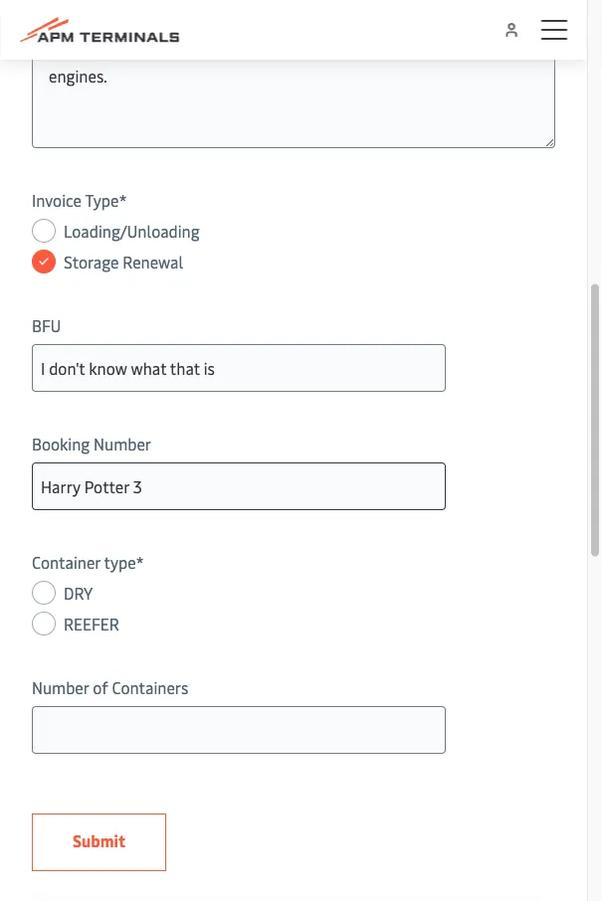 Task type: describe. For each thing, give the bounding box(es) containing it.
booking
[[32, 433, 90, 455]]

Booking Number text field
[[32, 463, 446, 511]]

reefer
[[64, 613, 119, 635]]

storage renewal
[[64, 251, 183, 273]]

renewal
[[123, 251, 183, 273]]

dry
[[64, 583, 93, 604]]

0 horizontal spatial number
[[32, 677, 89, 699]]

Other comments text field
[[32, 19, 555, 149]]

invoice type
[[32, 190, 119, 211]]

containers
[[112, 677, 188, 699]]

booking number
[[32, 433, 151, 455]]

loading/unloading
[[64, 220, 200, 242]]

container type
[[32, 552, 136, 573]]

BFU text field
[[32, 345, 446, 393]]



Task type: vqa. For each thing, say whether or not it's contained in the screenshot.
'is'
no



Task type: locate. For each thing, give the bounding box(es) containing it.
type
[[85, 190, 119, 211]]

storage
[[64, 251, 119, 273]]

number
[[94, 433, 151, 455], [32, 677, 89, 699]]

container
[[32, 552, 100, 573]]

invoice
[[32, 190, 82, 211]]

0 vertical spatial number
[[94, 433, 151, 455]]

None radio
[[32, 250, 56, 274], [32, 582, 56, 606], [32, 612, 56, 636], [32, 250, 56, 274], [32, 582, 56, 606], [32, 612, 56, 636]]

bfu
[[32, 315, 61, 336]]

type
[[104, 552, 136, 573]]

1 vertical spatial number
[[32, 677, 89, 699]]

Number of Containers number field
[[32, 707, 446, 755]]

1 horizontal spatial number
[[94, 433, 151, 455]]

None radio
[[32, 219, 56, 243]]

number left of
[[32, 677, 89, 699]]

None submit
[[32, 814, 166, 872]]

number right booking
[[94, 433, 151, 455]]

of
[[93, 677, 108, 699]]

number of containers
[[32, 677, 188, 699]]



